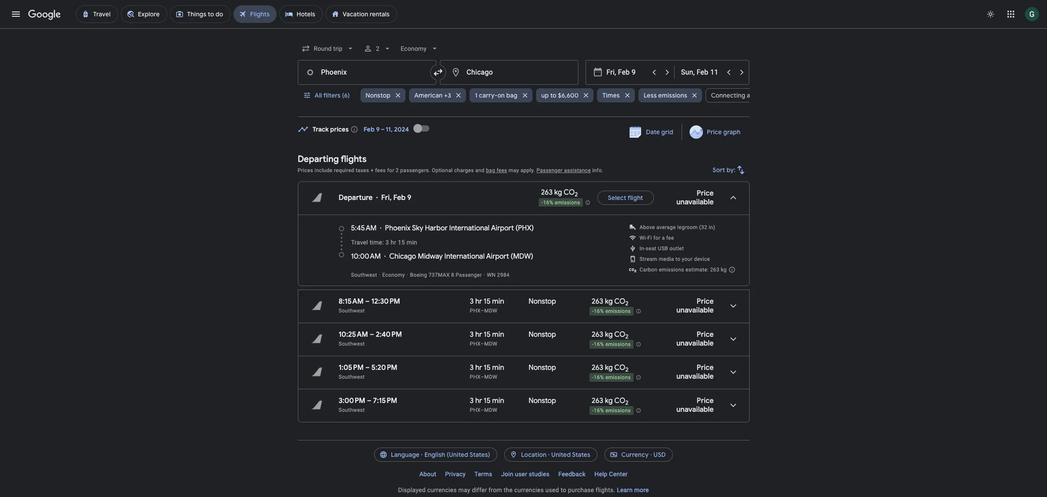 Task type: locate. For each thing, give the bounding box(es) containing it.
0 vertical spatial (
[[516, 224, 518, 233]]

0 vertical spatial  image
[[376, 193, 378, 202]]

0 horizontal spatial currencies
[[427, 487, 457, 494]]

2 3 hr 15 min phx – mdw from the top
[[470, 330, 504, 347]]

1 horizontal spatial to
[[561, 487, 567, 494]]

chicago
[[389, 252, 416, 261]]

None search field
[[298, 38, 786, 117]]

wn 2984
[[487, 272, 510, 278]]

Arrival time: 5:20 PM. text field
[[372, 363, 398, 372]]

0 horizontal spatial for
[[387, 167, 394, 174]]

price left the graph
[[707, 128, 722, 136]]

price unavailable left 'flight details. leaves phoenix sky harbor international airport at 1:05 pm on friday, february 9 and arrives at chicago midway international airport at 5:20 pm on friday, february 9.' image
[[677, 363, 714, 381]]

4 price unavailable from the top
[[677, 363, 714, 381]]

5:20 pm
[[372, 363, 398, 372]]

southwest down 3:00 pm
[[339, 407, 365, 413]]

southwest for 3:00 pm
[[339, 407, 365, 413]]

sort by:
[[713, 166, 736, 174]]

0 vertical spatial for
[[387, 167, 394, 174]]

3 unavailable from the top
[[677, 339, 714, 348]]

0 vertical spatial bag
[[507, 91, 518, 99]]

3 price unavailable from the top
[[677, 330, 714, 348]]

16% for 12:30 pm
[[594, 308, 604, 314]]

0 horizontal spatial may
[[459, 487, 471, 494]]

feb right learn more about tracked prices image
[[364, 125, 375, 133]]

from
[[489, 487, 502, 494]]

1 price unavailable from the top
[[677, 189, 714, 207]]

-16% emissions
[[542, 199, 580, 206], [593, 308, 631, 314], [593, 341, 631, 348], [593, 374, 631, 381], [593, 408, 631, 414]]

price unavailable for 2:40 pm
[[677, 330, 714, 348]]

passenger
[[537, 167, 563, 174], [456, 272, 482, 278]]

unavailable for 2:40 pm
[[677, 339, 714, 348]]

1 vertical spatial international
[[445, 252, 485, 261]]

outlet
[[670, 245, 684, 252]]

0 horizontal spatial feb
[[364, 125, 375, 133]]

seat
[[646, 245, 657, 252]]

for left a
[[654, 235, 661, 241]]

to right up on the top
[[551, 91, 557, 99]]

min for 12:30 pm
[[493, 297, 504, 306]]

may inside departing flights main content
[[509, 167, 519, 174]]

15
[[398, 239, 405, 246], [484, 297, 491, 306], [484, 330, 491, 339], [484, 363, 491, 372], [484, 396, 491, 405]]

hr for 2:40 pm
[[476, 330, 482, 339]]

date
[[646, 128, 660, 136]]

international up 8
[[445, 252, 485, 261]]

1 vertical spatial passenger
[[456, 272, 482, 278]]

kg for 12:30 pm
[[605, 297, 613, 306]]

1 vertical spatial  image
[[379, 272, 381, 278]]

fees right +
[[375, 167, 386, 174]]

price left flight details. leaves phoenix sky harbor international airport at 8:15 am on friday, february 9 and arrives at chicago midway international airport at 12:30 pm on friday, february 9. image
[[697, 297, 714, 306]]

1 nonstop flight. element from the top
[[529, 297, 556, 307]]

bag right on
[[507, 91, 518, 99]]

connecting airports button
[[706, 85, 786, 106]]

1 vertical spatial bag
[[486, 167, 495, 174]]

chicago midway international airport ( mdw )
[[389, 252, 534, 261]]

less emissions button
[[639, 85, 703, 106]]

may left differ
[[459, 487, 471, 494]]

total duration 3 hr 15 min. element for 7:15 pm
[[470, 396, 529, 407]]

co for 12:30 pm
[[615, 297, 626, 306]]

263 kg co 2
[[541, 188, 578, 198], [592, 297, 629, 307], [592, 330, 629, 340], [592, 363, 629, 374], [592, 396, 629, 407]]

1 3 hr 15 min phx – mdw from the top
[[470, 297, 504, 314]]

hr for 12:30 pm
[[476, 297, 482, 306]]

all
[[315, 91, 322, 99]]

2
[[376, 45, 380, 52], [396, 167, 399, 174], [575, 191, 578, 198], [626, 300, 629, 307], [626, 333, 629, 340], [626, 366, 629, 374], [626, 399, 629, 407]]

1 horizontal spatial  image
[[379, 272, 381, 278]]

1 fees from the left
[[375, 167, 386, 174]]

2 horizontal spatial to
[[676, 256, 681, 262]]

4 total duration 3 hr 15 min. element from the top
[[470, 396, 529, 407]]

– inside 10:25 am – 2:40 pm southwest
[[370, 330, 374, 339]]

flight details. leaves phoenix sky harbor international airport at 10:25 am on friday, february 9 and arrives at chicago midway international airport at 2:40 pm on friday, february 9. image
[[723, 328, 744, 350]]

emissions
[[659, 91, 688, 99], [555, 199, 580, 206], [659, 267, 685, 273], [606, 308, 631, 314], [606, 341, 631, 348], [606, 374, 631, 381], [606, 408, 631, 414]]

16% for 5:20 pm
[[594, 374, 604, 381]]

nonstop for 7:15 pm
[[529, 396, 556, 405]]

english
[[425, 451, 446, 459]]

0 vertical spatial feb
[[364, 125, 375, 133]]

track
[[313, 125, 329, 133]]

southwest for 8:15 am
[[339, 308, 365, 314]]

date grid
[[646, 128, 673, 136]]

mdw for 2:40 pm
[[484, 341, 498, 347]]

– inside 8:15 am – 12:30 pm southwest
[[365, 297, 370, 306]]

1 horizontal spatial currencies
[[515, 487, 544, 494]]

unavailable left "flight details. leaves phoenix sky harbor international airport at 10:25 am on friday, february 9 and arrives at chicago midway international airport at 2:40 pm on friday, february 9." icon
[[677, 339, 714, 348]]

3 total duration 3 hr 15 min. element from the top
[[470, 363, 529, 374]]

displayed
[[398, 487, 426, 494]]

nonstop flight. element for 2:40 pm
[[529, 330, 556, 340]]

total duration 3 hr 15 min. element for 5:20 pm
[[470, 363, 529, 374]]

price left "flight details. leaves phoenix sky harbor international airport at 10:25 am on friday, february 9 and arrives at chicago midway international airport at 2:40 pm on friday, february 9." icon
[[697, 330, 714, 339]]

co for 5:20 pm
[[615, 363, 626, 372]]

price unavailable down estimate:
[[677, 297, 714, 315]]

0 horizontal spatial fees
[[375, 167, 386, 174]]

unavailable up legroom
[[677, 198, 714, 207]]

displayed currencies may differ from the currencies used to purchase flights. learn more
[[398, 487, 649, 494]]

5 price unavailable from the top
[[677, 396, 714, 414]]

southwest inside 1:05 pm – 5:20 pm southwest
[[339, 374, 365, 380]]

mdw for 7:15 pm
[[484, 407, 498, 413]]

southwest down 1:05 pm text field
[[339, 374, 365, 380]]

3 hr 15 min phx – mdw for 5:20 pm
[[470, 363, 504, 380]]

change appearance image
[[981, 4, 1002, 25]]

hr for 5:20 pm
[[476, 363, 482, 372]]

0 vertical spatial passenger
[[537, 167, 563, 174]]

on
[[498, 91, 505, 99]]

min for 7:15 pm
[[493, 396, 504, 405]]

1 total duration 3 hr 15 min. element from the top
[[470, 297, 529, 307]]

total duration 3 hr 15 min. element
[[470, 297, 529, 307], [470, 330, 529, 340], [470, 363, 529, 374], [470, 396, 529, 407]]

9 – 11,
[[376, 125, 393, 133]]

price unavailable for 12:30 pm
[[677, 297, 714, 315]]

1 horizontal spatial bag
[[507, 91, 518, 99]]

united
[[552, 451, 571, 459]]

price unavailable left flight details. leaves phoenix sky harbor international airport at 3:00 pm on friday, february 9 and arrives at chicago midway international airport at 7:15 pm on friday, february 9. icon
[[677, 396, 714, 414]]

-16% emissions for 12:30 pm
[[593, 308, 631, 314]]

flight details. leaves phoenix sky harbor international airport at 8:15 am on friday, february 9 and arrives at chicago midway international airport at 12:30 pm on friday, february 9. image
[[723, 295, 744, 317]]

feedback link
[[554, 467, 590, 481]]

currencies down privacy in the bottom left of the page
[[427, 487, 457, 494]]

2 vertical spatial to
[[561, 487, 567, 494]]

2 nonstop flight. element from the top
[[529, 330, 556, 340]]

southwest down 10:00 am text field
[[351, 272, 377, 278]]

center
[[609, 471, 628, 478]]

Arrival time: 10:00 AM. text field
[[351, 252, 381, 261]]

None text field
[[440, 60, 579, 85]]

sort
[[713, 166, 725, 174]]

nonstop for 2:40 pm
[[529, 330, 556, 339]]

- for 7:15 pm
[[593, 408, 594, 414]]

$6,600
[[558, 91, 579, 99]]

southwest inside 10:25 am – 2:40 pm southwest
[[339, 341, 365, 347]]

min
[[407, 239, 417, 246], [493, 297, 504, 306], [493, 330, 504, 339], [493, 363, 504, 372], [493, 396, 504, 405]]

user
[[515, 471, 528, 478]]

unavailable for 7:15 pm
[[677, 405, 714, 414]]

None text field
[[298, 60, 436, 85]]

price unavailable left "flight details. leaves phoenix sky harbor international airport at 10:25 am on friday, february 9 and arrives at chicago midway international airport at 2:40 pm on friday, february 9." icon
[[677, 330, 714, 348]]

price unavailable up legroom
[[677, 189, 714, 207]]

price unavailable
[[677, 189, 714, 207], [677, 297, 714, 315], [677, 330, 714, 348], [677, 363, 714, 381], [677, 396, 714, 414]]

1
[[475, 91, 478, 99]]

nonstop flight. element
[[529, 297, 556, 307], [529, 330, 556, 340], [529, 363, 556, 374], [529, 396, 556, 407]]

hr for 7:15 pm
[[476, 396, 482, 405]]

to left your
[[676, 256, 681, 262]]

10:25 am – 2:40 pm southwest
[[339, 330, 402, 347]]

0 horizontal spatial (
[[511, 252, 513, 261]]

taxes
[[356, 167, 369, 174]]

-16% emissions for 2:40 pm
[[593, 341, 631, 348]]

mdw
[[513, 252, 531, 261], [484, 308, 498, 314], [484, 341, 498, 347], [484, 374, 498, 380], [484, 407, 498, 413]]

1 horizontal spatial feb
[[394, 193, 406, 202]]

1 vertical spatial airport
[[486, 252, 509, 261]]

join user studies link
[[497, 467, 554, 481]]

price left 'flight details. leaves phoenix sky harbor international airport at 1:05 pm on friday, february 9 and arrives at chicago midway international airport at 5:20 pm on friday, february 9.' image
[[697, 363, 714, 372]]

3 hr 15 min phx – mdw
[[470, 297, 504, 314], [470, 330, 504, 347], [470, 363, 504, 380], [470, 396, 504, 413]]

flight
[[628, 194, 643, 202]]

unavailable left flight details. leaves phoenix sky harbor international airport at 8:15 am on friday, february 9 and arrives at chicago midway international airport at 12:30 pm on friday, february 9. image
[[677, 306, 714, 315]]

wi-
[[640, 235, 648, 241]]

0 horizontal spatial bag
[[486, 167, 495, 174]]

price graph
[[707, 128, 741, 136]]

price left flight details. leaves phoenix sky harbor international airport at 3:00 pm on friday, february 9 and arrives at chicago midway international airport at 7:15 pm on friday, february 9. icon
[[697, 396, 714, 405]]

1 vertical spatial for
[[654, 235, 661, 241]]

price
[[707, 128, 722, 136], [697, 189, 714, 198], [697, 297, 714, 306], [697, 330, 714, 339], [697, 363, 714, 372], [697, 396, 714, 405]]

3:00 pm – 7:15 pm southwest
[[339, 396, 397, 413]]

2:40 pm
[[376, 330, 402, 339]]

fees right and
[[497, 167, 508, 174]]

southwest down 10:25 am
[[339, 341, 365, 347]]

price unavailable for 7:15 pm
[[677, 396, 714, 414]]

 image left "economy"
[[379, 272, 381, 278]]

263 for 12:30 pm
[[592, 297, 604, 306]]

up to $6,600 button
[[536, 85, 594, 106]]

1:05 pm – 5:20 pm southwest
[[339, 363, 398, 380]]

main menu image
[[11, 9, 21, 19]]

5 unavailable from the top
[[677, 405, 714, 414]]

to right used
[[561, 487, 567, 494]]

kg for 5:20 pm
[[605, 363, 613, 372]]

stream media to your device
[[640, 256, 710, 262]]

263 for 2:40 pm
[[592, 330, 604, 339]]

unavailable left flight details. leaves phoenix sky harbor international airport at 3:00 pm on friday, february 9 and arrives at chicago midway international airport at 7:15 pm on friday, february 9. icon
[[677, 405, 714, 414]]

3 hr 15 min phx – mdw for 12:30 pm
[[470, 297, 504, 314]]

midway
[[418, 252, 443, 261]]

4 nonstop flight. element from the top
[[529, 396, 556, 407]]

all filters (6)
[[315, 91, 350, 99]]

Departure time: 8:15 AM. text field
[[339, 297, 364, 306]]

currency
[[622, 451, 649, 459]]

phx for 7:15 pm
[[470, 407, 481, 413]]

 image left 'fri,'
[[376, 193, 378, 202]]

flight details. leaves phoenix sky harbor international airport at 3:00 pm on friday, february 9 and arrives at chicago midway international airport at 7:15 pm on friday, february 9. image
[[723, 395, 744, 416]]

Departure text field
[[607, 60, 647, 84]]

the
[[504, 487, 513, 494]]

0 horizontal spatial  image
[[376, 193, 378, 202]]

2 unavailable from the top
[[677, 306, 714, 315]]

12:30 pm
[[372, 297, 400, 306]]

2 button
[[360, 38, 396, 59]]

passenger right 8
[[456, 272, 482, 278]]

for
[[387, 167, 394, 174], [654, 235, 661, 241]]

3
[[386, 239, 389, 246], [470, 297, 474, 306], [470, 330, 474, 339], [470, 363, 474, 372], [470, 396, 474, 405]]

2 currencies from the left
[[515, 487, 544, 494]]

feb
[[364, 125, 375, 133], [394, 193, 406, 202]]

none search field containing all filters (6)
[[298, 38, 786, 117]]

3 3 hr 15 min phx – mdw from the top
[[470, 363, 504, 380]]

1 vertical spatial to
[[676, 256, 681, 262]]

feb left the 9 on the left
[[394, 193, 406, 202]]

currencies down join user studies link
[[515, 487, 544, 494]]

co for 2:40 pm
[[615, 330, 626, 339]]

1 horizontal spatial (
[[516, 224, 518, 233]]

purchase
[[568, 487, 594, 494]]

0 vertical spatial to
[[551, 91, 557, 99]]

track prices
[[313, 125, 349, 133]]

2 price unavailable from the top
[[677, 297, 714, 315]]

price for 2:40 pm
[[697, 330, 714, 339]]

for right +
[[387, 167, 394, 174]]

carbon emissions estimate: 263 kilograms element
[[640, 267, 727, 273]]

1 currencies from the left
[[427, 487, 457, 494]]

None field
[[298, 41, 358, 57], [397, 41, 443, 57], [298, 41, 358, 57], [397, 41, 443, 57]]

international up chicago midway international airport ( mdw )
[[450, 224, 490, 233]]

southwest inside 8:15 am – 12:30 pm southwest
[[339, 308, 365, 314]]

– inside 1:05 pm – 5:20 pm southwest
[[366, 363, 370, 372]]

learn more link
[[617, 487, 649, 494]]

1 vertical spatial )
[[531, 252, 534, 261]]

southwest inside 3:00 pm – 7:15 pm southwest
[[339, 407, 365, 413]]

states
[[572, 451, 591, 459]]

1 horizontal spatial passenger
[[537, 167, 563, 174]]

find the best price region
[[298, 118, 750, 147]]

1 horizontal spatial fees
[[497, 167, 508, 174]]

privacy link
[[441, 467, 470, 481]]

15 for 2:40 pm
[[484, 330, 491, 339]]

2 total duration 3 hr 15 min. element from the top
[[470, 330, 529, 340]]

prices
[[330, 125, 349, 133]]

15 for 7:15 pm
[[484, 396, 491, 405]]

bag right and
[[486, 167, 495, 174]]

16% for 2:40 pm
[[594, 341, 604, 348]]

currencies
[[427, 487, 457, 494], [515, 487, 544, 494]]

emissions inside less emissions "popup button"
[[659, 91, 688, 99]]

0 vertical spatial may
[[509, 167, 519, 174]]

- for 5:20 pm
[[593, 374, 594, 381]]

263 kg co 2 for 2:40 pm
[[592, 330, 629, 340]]

nonstop flight. element for 5:20 pm
[[529, 363, 556, 374]]

0 vertical spatial international
[[450, 224, 490, 233]]

1 vertical spatial feb
[[394, 193, 406, 202]]

legroom
[[678, 224, 698, 230]]

4 unavailable from the top
[[677, 372, 714, 381]]

usd
[[654, 451, 666, 459]]

5:45 am
[[351, 224, 377, 233]]

more
[[635, 487, 649, 494]]

southwest down 8:15 am
[[339, 308, 365, 314]]

 image
[[376, 193, 378, 202], [379, 272, 381, 278]]

4 3 hr 15 min phx – mdw from the top
[[470, 396, 504, 413]]

unavailable left 'flight details. leaves phoenix sky harbor international airport at 1:05 pm on friday, february 9 and arrives at chicago midway international airport at 5:20 pm on friday, february 9.' image
[[677, 372, 714, 381]]

1 vertical spatial (
[[511, 252, 513, 261]]

2 inside popup button
[[376, 45, 380, 52]]

Arrival time: 7:15 PM. text field
[[373, 396, 397, 405]]

by:
[[727, 166, 736, 174]]

 image
[[407, 272, 409, 278]]

Departure time: 1:05 PM. text field
[[339, 363, 364, 372]]

passenger right apply.
[[537, 167, 563, 174]]

terms
[[475, 471, 493, 478]]

3 for 12:30 pm
[[470, 297, 474, 306]]

3 nonstop flight. element from the top
[[529, 363, 556, 374]]

0 horizontal spatial to
[[551, 91, 557, 99]]

feb 9 – 11, 2024
[[364, 125, 409, 133]]

 image for southwest
[[379, 272, 381, 278]]

1 horizontal spatial may
[[509, 167, 519, 174]]

price for 7:15 pm
[[697, 396, 714, 405]]

may left apply.
[[509, 167, 519, 174]]



Task type: describe. For each thing, give the bounding box(es) containing it.
bag inside departing flights main content
[[486, 167, 495, 174]]

average
[[657, 224, 676, 230]]

min for 5:20 pm
[[493, 363, 504, 372]]

9
[[408, 193, 412, 202]]

feb inside find the best price region
[[364, 125, 375, 133]]

3 hr 15 min phx – mdw for 2:40 pm
[[470, 330, 504, 347]]

+
[[371, 167, 374, 174]]

263 kg co 2 for 7:15 pm
[[592, 396, 629, 407]]

- for 2:40 pm
[[593, 341, 594, 348]]

travel
[[351, 239, 368, 246]]

required
[[334, 167, 354, 174]]

8:15 am
[[339, 297, 364, 306]]

american +3
[[415, 91, 451, 99]]

flight details. leaves phoenix sky harbor international airport at 1:05 pm on friday, february 9 and arrives at chicago midway international airport at 5:20 pm on friday, february 9. image
[[723, 362, 744, 383]]

language
[[391, 451, 420, 459]]

(6)
[[342, 91, 350, 99]]

min for 2:40 pm
[[493, 330, 504, 339]]

airports
[[747, 91, 771, 99]]

phx for 5:20 pm
[[470, 374, 481, 380]]

unavailable for 5:20 pm
[[677, 372, 714, 381]]

- for 12:30 pm
[[593, 308, 594, 314]]

apply.
[[521, 167, 535, 174]]

price unavailable for 5:20 pm
[[677, 363, 714, 381]]

estimate:
[[686, 267, 709, 273]]

select
[[608, 194, 627, 202]]

media
[[659, 256, 674, 262]]

Departure time: 10:25 AM. text field
[[339, 330, 368, 339]]

– inside 3:00 pm – 7:15 pm southwest
[[367, 396, 372, 405]]

Arrival time: 12:30 PM. text field
[[372, 297, 400, 306]]

times button
[[597, 85, 635, 106]]

3 hr 15 min phx – mdw for 7:15 pm
[[470, 396, 504, 413]]

16% for 7:15 pm
[[594, 408, 604, 414]]

-16% emissions for 5:20 pm
[[593, 374, 631, 381]]

 image for departure
[[376, 193, 378, 202]]

leaves phoenix sky harbor international airport at 1:05 pm on friday, february 9 and arrives at chicago midway international airport at 5:20 pm on friday, february 9. element
[[339, 363, 398, 372]]

10:25 am
[[339, 330, 368, 339]]

263 for 5:20 pm
[[592, 363, 604, 372]]

phoenix sky harbor international airport ( phx )
[[385, 224, 534, 233]]

flights.
[[596, 487, 616, 494]]

to inside departing flights main content
[[676, 256, 681, 262]]

total duration 3 hr 15 min. element for 12:30 pm
[[470, 297, 529, 307]]

3 for 7:15 pm
[[470, 396, 474, 405]]

1 vertical spatial may
[[459, 487, 471, 494]]

up to $6,600
[[542, 91, 579, 99]]

above
[[640, 224, 655, 230]]

0 horizontal spatial passenger
[[456, 272, 482, 278]]

bag inside popup button
[[507, 91, 518, 99]]

feedback
[[559, 471, 586, 478]]

bag fees button
[[486, 167, 508, 174]]

nonstop for 12:30 pm
[[529, 297, 556, 306]]

connecting
[[711, 91, 746, 99]]

nonstop flight. element for 7:15 pm
[[529, 396, 556, 407]]

sky
[[412, 224, 424, 233]]

economy
[[382, 272, 405, 278]]

select flight button
[[598, 187, 654, 208]]

fi
[[648, 235, 652, 241]]

1 unavailable from the top
[[677, 198, 714, 207]]

0 vertical spatial airport
[[491, 224, 514, 233]]

southwest for 1:05 pm
[[339, 374, 365, 380]]

grid
[[662, 128, 673, 136]]

1:05 pm
[[339, 363, 364, 372]]

unavailable for 12:30 pm
[[677, 306, 714, 315]]

3 for 2:40 pm
[[470, 330, 474, 339]]

help
[[595, 471, 608, 478]]

wi-fi for a fee
[[640, 235, 674, 241]]

select flight
[[608, 194, 643, 202]]

departing
[[298, 154, 339, 165]]

2 fees from the left
[[497, 167, 508, 174]]

assistance
[[564, 167, 591, 174]]

stream
[[640, 256, 658, 262]]

help center
[[595, 471, 628, 478]]

states)
[[470, 451, 490, 459]]

studies
[[529, 471, 550, 478]]

in-
[[640, 245, 646, 252]]

Arrival time: 2:40 PM. text field
[[376, 330, 402, 339]]

departing flights main content
[[298, 118, 750, 430]]

leaves phoenix sky harbor international airport at 10:25 am on friday, february 9 and arrives at chicago midway international airport at 2:40 pm on friday, february 9. element
[[339, 330, 402, 339]]

times
[[603, 91, 620, 99]]

fri,
[[382, 193, 392, 202]]

charges
[[454, 167, 474, 174]]

mdw for 5:20 pm
[[484, 374, 498, 380]]

up
[[542, 91, 549, 99]]

learn more about tracked prices image
[[351, 125, 359, 133]]

7:15 pm
[[373, 396, 397, 405]]

fri, feb 9
[[382, 193, 412, 202]]

263 kg co 2 for 5:20 pm
[[592, 363, 629, 374]]

leaves phoenix sky harbor international airport at 3:00 pm on friday, february 9 and arrives at chicago midway international airport at 7:15 pm on friday, february 9. element
[[339, 396, 397, 405]]

nonstop for 5:20 pm
[[529, 363, 556, 372]]

nonstop inside nonstop popup button
[[366, 91, 391, 99]]

wn
[[487, 272, 496, 278]]

-16% emissions for 7:15 pm
[[593, 408, 631, 414]]

harbor
[[425, 224, 448, 233]]

help center link
[[590, 467, 632, 481]]

mdw for 12:30 pm
[[484, 308, 498, 314]]

differ
[[472, 487, 487, 494]]

southwest for 10:25 am
[[339, 341, 365, 347]]

kg for 7:15 pm
[[605, 396, 613, 405]]

8
[[451, 272, 455, 278]]

1 horizontal spatial for
[[654, 235, 661, 241]]

0 vertical spatial )
[[532, 224, 534, 233]]

price for 5:20 pm
[[697, 363, 714, 372]]

price down sort
[[697, 189, 714, 198]]

15 for 12:30 pm
[[484, 297, 491, 306]]

phx for 12:30 pm
[[470, 308, 481, 314]]

Departure time: 5:45 AM. text field
[[351, 224, 377, 233]]

phoenix
[[385, 224, 411, 233]]

2024
[[394, 125, 409, 133]]

date grid button
[[623, 124, 680, 140]]

prices
[[298, 167, 313, 174]]

loading results progress bar
[[0, 28, 1048, 30]]

terms link
[[470, 467, 497, 481]]

price for 12:30 pm
[[697, 297, 714, 306]]

time:
[[370, 239, 384, 246]]

737max
[[429, 272, 450, 278]]

price inside button
[[707, 128, 722, 136]]

sort by: button
[[709, 159, 750, 181]]

device
[[694, 256, 710, 262]]

263 for 7:15 pm
[[592, 396, 604, 405]]

join user studies
[[501, 471, 550, 478]]

nonstop button
[[361, 85, 406, 106]]

leaves phoenix sky harbor international airport at 8:15 am on friday, february 9 and arrives at chicago midway international airport at 12:30 pm on friday, february 9. element
[[339, 297, 400, 306]]

privacy
[[445, 471, 466, 478]]

kg for 2:40 pm
[[605, 330, 613, 339]]

travel time: 3 hr 15 min
[[351, 239, 417, 246]]

boeing 737max 8 passenger
[[410, 272, 482, 278]]

about
[[420, 471, 437, 478]]

price graph button
[[684, 124, 748, 140]]

phx for 2:40 pm
[[470, 341, 481, 347]]

+3
[[444, 91, 451, 99]]

carbon
[[640, 267, 658, 273]]

263 kg co 2 for 12:30 pm
[[592, 297, 629, 307]]

american
[[415, 91, 443, 99]]

prices include required taxes + fees for 2 passengers. optional charges and bag fees may apply. passenger assistance
[[298, 167, 591, 174]]

in-seat usb outlet
[[640, 245, 684, 252]]

co for 7:15 pm
[[615, 396, 626, 405]]

your
[[682, 256, 693, 262]]

boeing
[[410, 272, 427, 278]]

Departure time: 3:00 PM. text field
[[339, 396, 365, 405]]

nonstop flight. element for 12:30 pm
[[529, 297, 556, 307]]

graph
[[724, 128, 741, 136]]

english (united states)
[[425, 451, 490, 459]]

1 carry-on bag
[[475, 91, 518, 99]]

3 for 5:20 pm
[[470, 363, 474, 372]]

used
[[546, 487, 559, 494]]

15 for 5:20 pm
[[484, 363, 491, 372]]

less emissions
[[644, 91, 688, 99]]

Return text field
[[681, 60, 722, 84]]

fee
[[667, 235, 674, 241]]

carry-
[[479, 91, 498, 99]]

2984
[[497, 272, 510, 278]]

swap origin and destination. image
[[433, 67, 443, 78]]

(32
[[700, 224, 708, 230]]

above average legroom (32 in)
[[640, 224, 716, 230]]

total duration 3 hr 15 min. element for 2:40 pm
[[470, 330, 529, 340]]

to inside popup button
[[551, 91, 557, 99]]



Task type: vqa. For each thing, say whether or not it's contained in the screenshot.
the typical for $146 is typical
no



